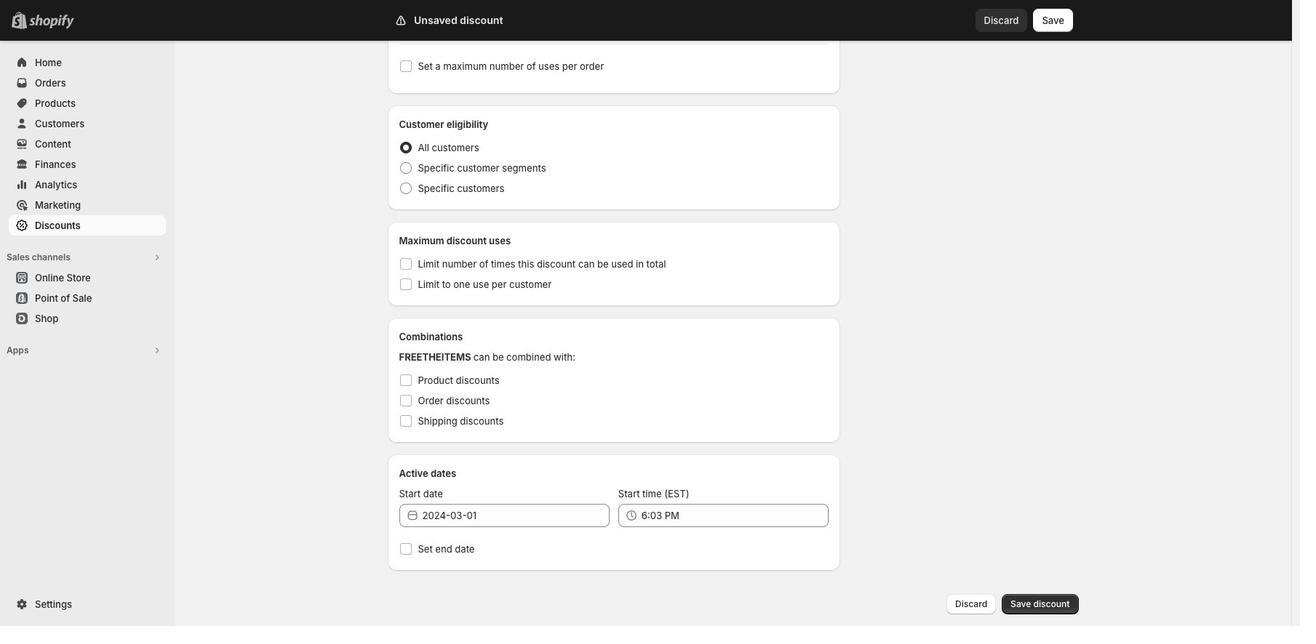 Task type: vqa. For each thing, say whether or not it's contained in the screenshot.
THE YYYY-MM-DD text box
yes



Task type: locate. For each thing, give the bounding box(es) containing it.
shopify image
[[29, 15, 74, 29]]

YYYY-MM-DD text field
[[423, 504, 610, 528]]



Task type: describe. For each thing, give the bounding box(es) containing it.
Enter time text field
[[642, 504, 829, 528]]



